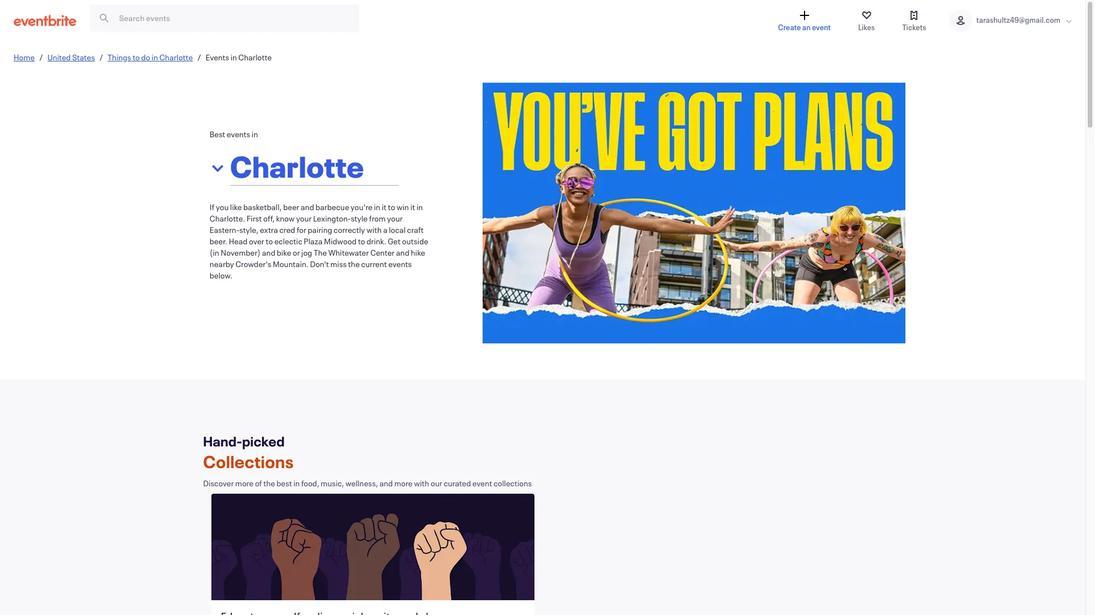 Task type: locate. For each thing, give the bounding box(es) containing it.
2 your from the left
[[387, 213, 403, 224]]

it up from
[[382, 202, 387, 213]]

1 horizontal spatial it
[[410, 202, 415, 213]]

1 it from the left
[[382, 202, 387, 213]]

0 horizontal spatial your
[[296, 213, 312, 224]]

create an event
[[778, 22, 831, 32]]

0 horizontal spatial /
[[39, 52, 43, 62]]

from
[[369, 213, 386, 224]]

events
[[227, 129, 250, 140], [388, 259, 412, 270]]

and right wellness,
[[380, 478, 393, 489]]

or
[[293, 248, 300, 258]]

/ left events
[[197, 52, 201, 62]]

miss
[[331, 259, 347, 270]]

know
[[276, 213, 295, 224]]

do
[[141, 52, 150, 62]]

0 horizontal spatial events
[[227, 129, 250, 140]]

charlotte right events
[[238, 52, 272, 62]]

likes
[[858, 22, 875, 32]]

and down 'get'
[[396, 248, 410, 258]]

discover
[[203, 478, 234, 489]]

the right of
[[264, 478, 275, 489]]

don't
[[310, 259, 329, 270]]

events right best
[[227, 129, 250, 140]]

bike
[[277, 248, 291, 258]]

your up for
[[296, 213, 312, 224]]

1 horizontal spatial with
[[414, 478, 429, 489]]

beer.
[[210, 236, 227, 247]]

/ right "states"
[[99, 52, 103, 62]]

mountain.
[[273, 259, 309, 270]]

tarashultz49@gmail.com
[[977, 15, 1061, 25]]

if
[[210, 202, 215, 213]]

it right win
[[410, 202, 415, 213]]

0 vertical spatial event
[[812, 22, 831, 32]]

your up local
[[387, 213, 403, 224]]

more left our
[[394, 478, 413, 489]]

for
[[297, 225, 306, 236]]

more left of
[[235, 478, 254, 489]]

0 horizontal spatial the
[[264, 478, 275, 489]]

it
[[382, 202, 387, 213], [410, 202, 415, 213]]

charlotte
[[159, 52, 193, 62], [238, 52, 272, 62]]

0 vertical spatial events
[[227, 129, 250, 140]]

charlotte right do
[[159, 52, 193, 62]]

outside
[[402, 236, 428, 247]]

2 horizontal spatial /
[[197, 52, 201, 62]]

tickets
[[903, 22, 927, 32]]

below.
[[210, 270, 233, 281]]

style
[[351, 213, 368, 224]]

in
[[152, 52, 158, 62], [231, 52, 237, 62], [252, 129, 258, 140], [374, 202, 380, 213], [417, 202, 423, 213], [294, 478, 300, 489]]

1 horizontal spatial events
[[388, 259, 412, 270]]

0 horizontal spatial more
[[235, 478, 254, 489]]

home link
[[14, 52, 35, 62]]

the inside hand-picked collections discover more of the best in food, music, wellness, and more with our curated event collections
[[264, 478, 275, 489]]

best
[[277, 478, 292, 489]]

1 your from the left
[[296, 213, 312, 224]]

1 horizontal spatial event
[[812, 22, 831, 32]]

1 vertical spatial the
[[264, 478, 275, 489]]

like
[[230, 202, 242, 213]]

event
[[812, 22, 831, 32], [473, 478, 492, 489]]

more
[[235, 478, 254, 489], [394, 478, 413, 489]]

drink.
[[367, 236, 386, 247]]

2 / from the left
[[99, 52, 103, 62]]

/ right home
[[39, 52, 43, 62]]

/
[[39, 52, 43, 62], [99, 52, 103, 62], [197, 52, 201, 62]]

0 horizontal spatial event
[[473, 478, 492, 489]]

a
[[383, 225, 388, 236]]

basketball,
[[243, 202, 282, 213]]

pairing
[[308, 225, 332, 236]]

and
[[301, 202, 314, 213], [262, 248, 275, 258], [396, 248, 410, 258], [380, 478, 393, 489]]

wellness,
[[346, 478, 378, 489]]

hand-
[[203, 433, 242, 451]]

to
[[133, 52, 140, 62], [388, 202, 395, 213], [266, 236, 273, 247], [358, 236, 365, 247]]

0 horizontal spatial with
[[367, 225, 382, 236]]

to left do
[[133, 52, 140, 62]]

nearby
[[210, 259, 234, 270]]

event right an
[[812, 22, 831, 32]]

1 horizontal spatial charlotte
[[238, 52, 272, 62]]

1 / from the left
[[39, 52, 43, 62]]

with left our
[[414, 478, 429, 489]]

event right curated
[[473, 478, 492, 489]]

None text field
[[230, 142, 432, 192]]

november)
[[221, 248, 261, 258]]

with left a at the left top of page
[[367, 225, 382, 236]]

events
[[206, 52, 229, 62]]

0 vertical spatial the
[[348, 259, 360, 270]]

0 horizontal spatial it
[[382, 202, 387, 213]]

eclectic
[[274, 236, 302, 247]]

events down center
[[388, 259, 412, 270]]

likes link
[[847, 0, 887, 41]]

1 horizontal spatial more
[[394, 478, 413, 489]]

home / united states / things to do in charlotte / events in charlotte
[[14, 52, 272, 62]]

you
[[216, 202, 229, 213]]

style,
[[239, 225, 258, 236]]

the down whitewater
[[348, 259, 360, 270]]

0 horizontal spatial charlotte
[[159, 52, 193, 62]]

your
[[296, 213, 312, 224], [387, 213, 403, 224]]

1 vertical spatial with
[[414, 478, 429, 489]]

best
[[210, 129, 225, 140]]

1 horizontal spatial your
[[387, 213, 403, 224]]

0 vertical spatial with
[[367, 225, 382, 236]]

home
[[14, 52, 35, 62]]

1 vertical spatial event
[[473, 478, 492, 489]]

current
[[361, 259, 387, 270]]

eastern-
[[210, 225, 239, 236]]

1 horizontal spatial the
[[348, 259, 360, 270]]

the
[[348, 259, 360, 270], [264, 478, 275, 489]]

with
[[367, 225, 382, 236], [414, 478, 429, 489]]

over
[[249, 236, 264, 247]]

1 vertical spatial events
[[388, 259, 412, 270]]

plaza
[[304, 236, 323, 247]]

whitewater
[[328, 248, 369, 258]]

craft
[[407, 225, 424, 236]]

1 horizontal spatial /
[[99, 52, 103, 62]]



Task type: describe. For each thing, give the bounding box(es) containing it.
an
[[803, 22, 811, 32]]

midwood
[[324, 236, 357, 247]]

you're
[[351, 202, 373, 213]]

(in
[[210, 248, 219, 258]]

cred
[[280, 225, 295, 236]]

our
[[431, 478, 442, 489]]

to left 'drink.'
[[358, 236, 365, 247]]

1 charlotte from the left
[[159, 52, 193, 62]]

with inside if you like basketball, beer and barbecue you're in it to win it in charlotte. first off, know your lexington-style from your eastern-style, extra cred for pairing correctly with a local craft beer. head over to eclectic plaza midwood to drink. get outside (in november) and bike or jog the whitewater center and hike nearby crowder's mountain. don't miss the current events below.
[[367, 225, 382, 236]]

2 charlotte from the left
[[238, 52, 272, 62]]

collection image for educate yourself: online racial equity workshops image
[[212, 494, 534, 602]]

1 more from the left
[[235, 478, 254, 489]]

food,
[[301, 478, 319, 489]]

charlotte image
[[483, 83, 906, 344]]

with inside hand-picked collections discover more of the best in food, music, wellness, and more with our curated event collections
[[414, 478, 429, 489]]

states
[[72, 52, 95, 62]]

event inside hand-picked collections discover more of the best in food, music, wellness, and more with our curated event collections
[[473, 478, 492, 489]]

of
[[255, 478, 262, 489]]

barbecue
[[316, 202, 349, 213]]

hike
[[411, 248, 425, 258]]

picked
[[242, 433, 285, 451]]

tarashultz49@gmail.com link
[[938, 0, 1086, 41]]

and right beer
[[301, 202, 314, 213]]

lexington-
[[313, 213, 351, 224]]

curated
[[444, 478, 471, 489]]

2 more from the left
[[394, 478, 413, 489]]

3 / from the left
[[197, 52, 201, 62]]

if you like basketball, beer and barbecue you're in it to win it in charlotte. first off, know your lexington-style from your eastern-style, extra cred for pairing correctly with a local craft beer. head over to eclectic plaza midwood to drink. get outside (in november) and bike or jog the whitewater center and hike nearby crowder's mountain. don't miss the current events below.
[[210, 202, 428, 281]]

united
[[48, 52, 71, 62]]

head
[[229, 236, 248, 247]]

collections
[[203, 451, 294, 473]]

get
[[388, 236, 401, 247]]

eventbrite image
[[14, 15, 76, 26]]

the
[[314, 248, 327, 258]]

united states link
[[48, 52, 95, 62]]

2 it from the left
[[410, 202, 415, 213]]

beer
[[283, 202, 299, 213]]

best events in
[[210, 129, 258, 140]]

collections
[[494, 478, 532, 489]]

hand-picked collections discover more of the best in food, music, wellness, and more with our curated event collections
[[203, 433, 532, 489]]

extra
[[260, 225, 278, 236]]

in inside hand-picked collections discover more of the best in food, music, wellness, and more with our curated event collections
[[294, 478, 300, 489]]

first
[[247, 213, 262, 224]]

to down extra
[[266, 236, 273, 247]]

center
[[370, 248, 395, 258]]

things
[[108, 52, 131, 62]]

and inside hand-picked collections discover more of the best in food, music, wellness, and more with our curated event collections
[[380, 478, 393, 489]]

tickets link
[[891, 0, 938, 41]]

create an event link
[[767, 0, 842, 41]]

correctly
[[334, 225, 365, 236]]

crowder's
[[236, 259, 271, 270]]

charlotte.
[[210, 213, 245, 224]]

things to do in charlotte link
[[108, 52, 193, 62]]

create
[[778, 22, 801, 32]]

off,
[[263, 213, 275, 224]]

jog
[[301, 248, 312, 258]]

to left win
[[388, 202, 395, 213]]

music,
[[321, 478, 344, 489]]

the inside if you like basketball, beer and barbecue you're in it to win it in charlotte. first off, know your lexington-style from your eastern-style, extra cred for pairing correctly with a local craft beer. head over to eclectic plaza midwood to drink. get outside (in november) and bike or jog the whitewater center and hike nearby crowder's mountain. don't miss the current events below.
[[348, 259, 360, 270]]

events inside if you like basketball, beer and barbecue you're in it to win it in charlotte. first off, know your lexington-style from your eastern-style, extra cred for pairing correctly with a local craft beer. head over to eclectic plaza midwood to drink. get outside (in november) and bike or jog the whitewater center and hike nearby crowder's mountain. don't miss the current events below.
[[388, 259, 412, 270]]

win
[[397, 202, 409, 213]]

local
[[389, 225, 406, 236]]

and left bike
[[262, 248, 275, 258]]



Task type: vqa. For each thing, say whether or not it's contained in the screenshot.
the within the Hand-picked Collections Discover more of the best in food, music, wellness, and more with our curated event collections
yes



